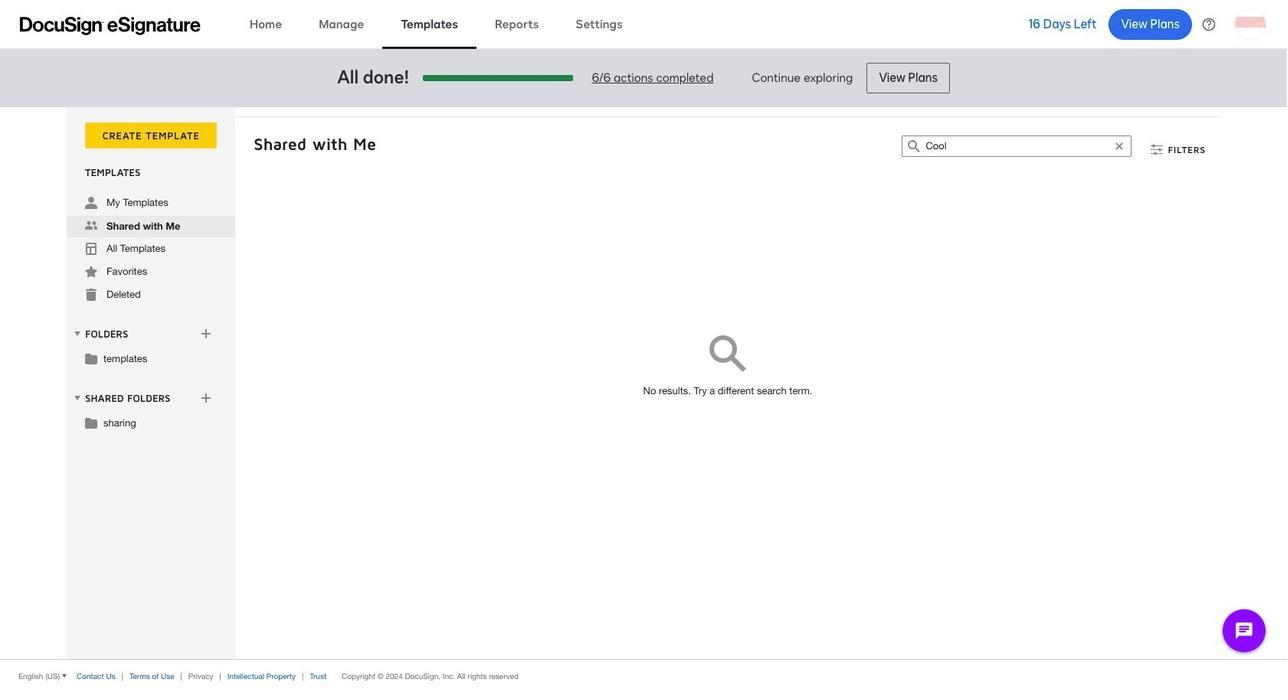 Task type: locate. For each thing, give the bounding box(es) containing it.
Search Shared with Me text field
[[926, 136, 1109, 156]]

your uploaded profile image image
[[1235, 9, 1266, 39]]

more info region
[[0, 660, 1288, 693]]

shared image
[[85, 220, 97, 232]]

folder image
[[85, 417, 97, 429]]



Task type: vqa. For each thing, say whether or not it's contained in the screenshot.
DocuSign eSignature image
yes



Task type: describe. For each thing, give the bounding box(es) containing it.
view shared folders image
[[71, 392, 84, 405]]

secondary navigation region
[[67, 107, 1225, 660]]

docusign esignature image
[[20, 16, 201, 35]]

templates image
[[85, 243, 97, 255]]

star filled image
[[85, 266, 97, 278]]

view folders image
[[71, 328, 84, 340]]

folder image
[[85, 353, 97, 365]]

trash image
[[85, 289, 97, 301]]

user image
[[85, 197, 97, 209]]



